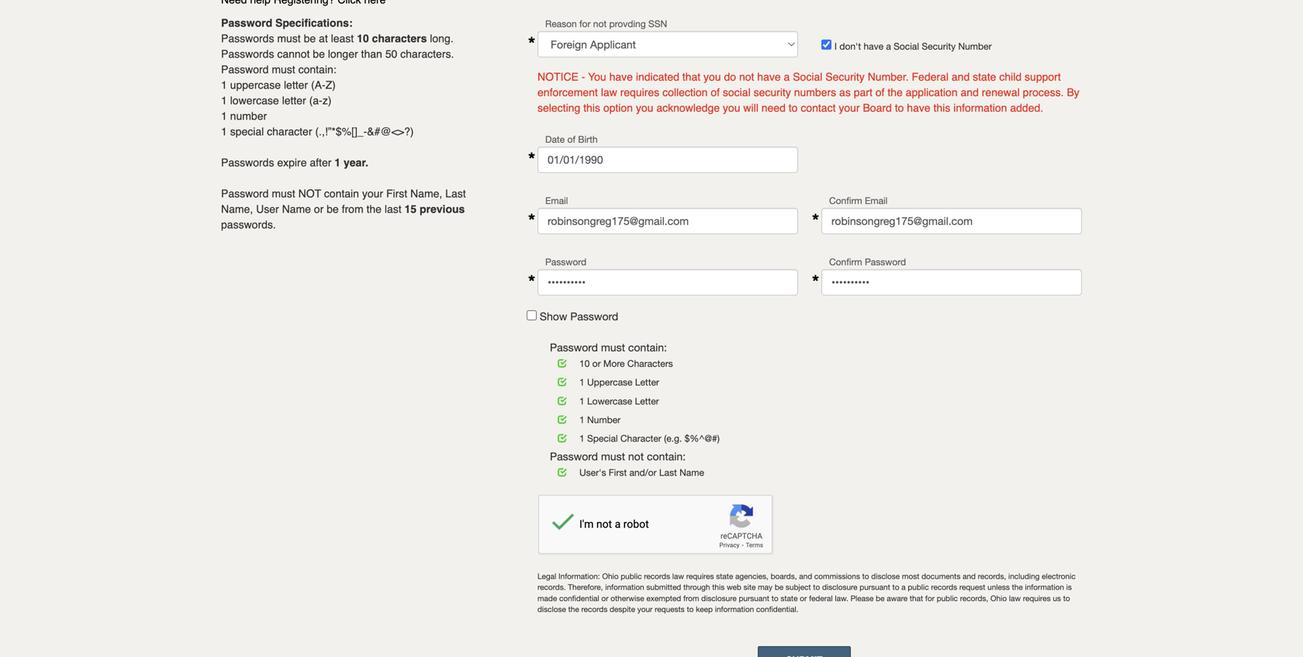 Task type: describe. For each thing, give the bounding box(es) containing it.
therefore,
[[568, 583, 603, 592]]

10 or more characters
[[580, 358, 673, 369]]

0 horizontal spatial ohio
[[602, 572, 619, 581]]

as
[[840, 86, 851, 99]]

1 vertical spatial disclosure
[[701, 594, 737, 603]]

not inside 'notice - you have indicated that you do not have a social security number. federal and state child support enforcement law requires collection of social security numbers as part of the application and renewal process. by selecting this option you acknowledge you will need to contact your board to have this information added.'
[[739, 71, 754, 83]]

to up please
[[862, 572, 869, 581]]

may
[[758, 583, 773, 592]]

site
[[744, 583, 756, 592]]

birth
[[578, 134, 598, 145]]

law inside 'notice - you have indicated that you do not have a social security number. federal and state child support enforcement law requires collection of social security numbers as part of the application and renewal process. by selecting this option you acknowledge you will need to contact your board to have this information added.'
[[601, 86, 617, 99]]

0 vertical spatial for
[[580, 18, 591, 29]]

subject
[[786, 583, 811, 592]]

1 horizontal spatial you
[[704, 71, 721, 83]]

1 horizontal spatial public
[[908, 583, 929, 592]]

1 lowercase letter
[[580, 396, 659, 406]]

long.
[[430, 32, 454, 45]]

and/or
[[630, 467, 657, 478]]

not for contain:
[[628, 450, 644, 463]]

show
[[540, 310, 567, 323]]

(a-
[[309, 94, 323, 107]]

0 horizontal spatial records
[[581, 605, 608, 614]]

longer
[[328, 48, 358, 60]]

1 vertical spatial disclose
[[538, 605, 566, 614]]

uppercase
[[587, 377, 633, 388]]

password must not contain:
[[550, 450, 686, 463]]

must up cannot
[[277, 32, 301, 45]]

previous
[[420, 203, 465, 215]]

0 horizontal spatial this
[[584, 102, 600, 114]]

information up the otherwise
[[605, 583, 644, 592]]

characters
[[372, 32, 427, 45]]

a inside 'notice - you have indicated that you do not have a social security number. federal and state child support enforcement law requires collection of social security numbers as part of the application and renewal process. by selecting this option you acknowledge you will need to contact your board to have this information added.'
[[784, 71, 790, 83]]

uppercase
[[230, 79, 281, 91]]

aware
[[887, 594, 908, 603]]

not for provding
[[593, 18, 607, 29]]

1 horizontal spatial state
[[781, 594, 798, 603]]

0 horizontal spatial you
[[636, 102, 654, 114]]

least
[[331, 32, 354, 45]]

2 vertical spatial requires
[[1023, 594, 1051, 603]]

support
[[1025, 71, 1061, 83]]

information:
[[559, 572, 600, 581]]

indicated
[[636, 71, 680, 83]]

process.
[[1023, 86, 1064, 99]]

legal
[[538, 572, 557, 581]]

characters.
[[400, 48, 454, 60]]

passwords expire after 1 year.
[[221, 156, 368, 169]]

cannot
[[277, 48, 310, 60]]

z)
[[323, 94, 332, 107]]

z)
[[326, 79, 336, 91]]

notice - you have indicated that you do not have a social security number. federal and state child support enforcement law requires collection of social security numbers as part of the application and renewal process. by selecting this option you acknowledge you will need to contact your board to have this information added.
[[538, 71, 1080, 114]]

2 vertical spatial contain:
[[647, 450, 686, 463]]

letter for 1 uppercase letter
[[635, 377, 659, 388]]

date
[[545, 134, 565, 145]]

the down the confidential
[[568, 605, 579, 614]]

social inside 'notice - you have indicated that you do not have a social security number. federal and state child support enforcement law requires collection of social security numbers as part of the application and renewal process. by selecting this option you acknowledge you will need to contact your board to have this information added.'
[[793, 71, 823, 83]]

check image for 1 lowercase letter
[[558, 396, 580, 405]]

1 vertical spatial law
[[672, 572, 684, 581]]

be down at
[[313, 48, 325, 60]]

1 special character (e.g. $%^@#)
[[580, 433, 720, 444]]

1 horizontal spatial requires
[[686, 572, 714, 581]]

otherwise
[[611, 594, 644, 603]]

I don't have a Social Security Number checkbox
[[822, 40, 832, 50]]

expire
[[277, 156, 307, 169]]

0 horizontal spatial number
[[587, 414, 621, 425]]

0 vertical spatial security
[[922, 41, 956, 52]]

1 horizontal spatial name
[[680, 467, 704, 478]]

exempted
[[647, 594, 681, 603]]

enforcement
[[538, 86, 598, 99]]

be inside password must not contain your first name, last name, user name or                                  be from the last
[[327, 203, 339, 215]]

child
[[1000, 71, 1022, 83]]

0 vertical spatial public
[[621, 572, 642, 581]]

for inside legal information: ohio public records law requires state agencies, boards, and commissions to disclose most documents and records, including electronic records. therefore, information submitted through this web site may be subject to disclosure                                                 pursuant to a public records request unless the information is made confidential or otherwise exempted from disclosure pursuant to state or federal law. please be aware that for public records, ohio law requires us to disclose the records despite                                                 your requests to keep information confidential.
[[926, 594, 935, 603]]

unless
[[988, 583, 1010, 592]]

0 horizontal spatial of
[[568, 134, 576, 145]]

board
[[863, 102, 892, 114]]

reason
[[545, 18, 577, 29]]

2 horizontal spatial you
[[723, 102, 741, 114]]

2 horizontal spatial public
[[937, 594, 958, 603]]

option
[[603, 102, 633, 114]]

to right need
[[789, 102, 798, 114]]

agencies,
[[736, 572, 769, 581]]

date of birth
[[545, 134, 598, 145]]

web
[[727, 583, 742, 592]]

name inside password must not contain your first name, last name, user name or                                  be from the last
[[282, 203, 311, 215]]

this inside legal information: ohio public records law requires state agencies, boards, and commissions to disclose most documents and records, including electronic records. therefore, information submitted through this web site may be subject to disclosure                                                 pursuant to a public records request unless the information is made confidential or otherwise exempted from disclosure pursuant to state or federal law. please be aware that for public records, ohio law requires us to disclose the records despite                                                 your requests to keep information confidential.
[[712, 583, 725, 592]]

provding
[[609, 18, 646, 29]]

1 vertical spatial name,
[[221, 203, 253, 215]]

records.
[[538, 583, 566, 592]]

federal
[[912, 71, 949, 83]]

do
[[724, 71, 736, 83]]

letter for 1 lowercase letter
[[635, 396, 659, 406]]

electronic
[[1042, 572, 1076, 581]]

Email text field
[[538, 208, 798, 234]]

0 vertical spatial letter
[[284, 79, 308, 91]]

security inside 'notice - you have indicated that you do not have a social security number. federal and state child support enforcement law requires collection of social security numbers as part of the application and renewal process. by selecting this option you acknowledge you will need to contact your board to have this information added.'
[[826, 71, 865, 83]]

have right don't
[[864, 41, 884, 52]]

1 vertical spatial contain:
[[628, 341, 667, 354]]

check image for 10 or more characters
[[558, 358, 580, 368]]

reason for not provding ssn
[[545, 18, 667, 29]]

1 horizontal spatial pursuant
[[860, 583, 891, 592]]

2 email from the left
[[865, 195, 888, 206]]

1 email from the left
[[545, 195, 568, 206]]

1 horizontal spatial name,
[[410, 187, 442, 200]]

1 horizontal spatial of
[[711, 86, 720, 99]]

will
[[744, 102, 759, 114]]

boards,
[[771, 572, 797, 581]]

number.
[[868, 71, 909, 83]]

confirm email
[[829, 195, 888, 206]]

selecting
[[538, 102, 581, 114]]

numbers
[[794, 86, 837, 99]]

acknowledge
[[657, 102, 720, 114]]

from inside legal information: ohio public records law requires state agencies, boards, and commissions to disclose most documents and records, including electronic records. therefore, information submitted through this web site may be subject to disclosure                                                 pursuant to a public records request unless the information is made confidential or otherwise exempted from disclosure pursuant to state or federal law. please be aware that for public records, ohio law requires us to disclose the records despite                                                 your requests to keep information confidential.
[[684, 594, 699, 603]]

by
[[1067, 86, 1080, 99]]

that inside legal information: ohio public records law requires state agencies, boards, and commissions to disclose most documents and records, including electronic records. therefore, information submitted through this web site may be subject to disclosure                                                 pursuant to a public records request unless the information is made confidential or otherwise exempted from disclosure pursuant to state or federal law. please be aware that for public records, ohio law requires us to disclose the records despite                                                 your requests to keep information confidential.
[[910, 594, 923, 603]]

commissions
[[815, 572, 860, 581]]

1 vertical spatial state
[[716, 572, 733, 581]]

0 vertical spatial records
[[644, 572, 670, 581]]

renewal
[[982, 86, 1020, 99]]

notice
[[538, 71, 579, 83]]

i don't have a social security number
[[835, 41, 992, 52]]

number
[[230, 110, 267, 122]]

documents
[[922, 572, 961, 581]]

and up request
[[963, 572, 976, 581]]

be down "boards,"
[[775, 583, 784, 592]]

characters
[[628, 358, 673, 369]]

is
[[1067, 583, 1072, 592]]

2 horizontal spatial of
[[876, 86, 885, 99]]

requests
[[655, 605, 685, 614]]

contain
[[324, 187, 359, 200]]

special
[[230, 125, 264, 138]]

security
[[754, 86, 791, 99]]

the inside password must not contain your first name, last name, user name or                                  be from the last
[[367, 203, 382, 215]]

Password password field
[[538, 269, 798, 296]]

1 vertical spatial ohio
[[991, 594, 1007, 603]]

1 horizontal spatial number
[[959, 41, 992, 52]]

first inside password must not contain your first name, last name, user name or                                  be from the last
[[386, 187, 407, 200]]



Task type: vqa. For each thing, say whether or not it's contained in the screenshot.
the rightmost Master's
no



Task type: locate. For each thing, give the bounding box(es) containing it.
2 horizontal spatial this
[[934, 102, 951, 114]]

password specifications: passwords must be at least 10 characters long. passwords cannot be longer than 50 characters. password must contain: 1 uppercase letter (a-z) 1 lowercase letter (a-z) 1 number 1 special character (.,!"*$%[]_-&#@<>?)
[[221, 17, 454, 138]]

Date of Birth text field
[[538, 147, 798, 173]]

your right contain
[[362, 187, 383, 200]]

federal
[[809, 594, 833, 603]]

3 check image from the top
[[558, 415, 580, 424]]

requires
[[620, 86, 660, 99], [686, 572, 714, 581], [1023, 594, 1051, 603]]

disclose up "aware" at the bottom of the page
[[872, 572, 900, 581]]

to right board
[[895, 102, 904, 114]]

or down the 'therefore,' at the bottom left of page
[[602, 594, 609, 603]]

1 horizontal spatial this
[[712, 583, 725, 592]]

0 vertical spatial letter
[[635, 377, 659, 388]]

last
[[445, 187, 466, 200], [659, 467, 677, 478]]

1 horizontal spatial a
[[886, 41, 891, 52]]

records down the confidential
[[581, 605, 608, 614]]

public down documents
[[937, 594, 958, 603]]

your down as
[[839, 102, 860, 114]]

1 vertical spatial security
[[826, 71, 865, 83]]

0 vertical spatial last
[[445, 187, 466, 200]]

letter
[[635, 377, 659, 388], [635, 396, 659, 406]]

a up number.
[[886, 41, 891, 52]]

check image down password must contain:
[[558, 358, 580, 368]]

check image left special
[[558, 433, 580, 443]]

0 horizontal spatial disclose
[[538, 605, 566, 614]]

1 vertical spatial social
[[793, 71, 823, 83]]

10 inside the password specifications: passwords must be at least 10 characters long. passwords cannot be longer than 50 characters. password must contain: 1 uppercase letter (a-z) 1 lowercase letter (a-z) 1 number 1 special character (.,!"*$%[]_-&#@<>?)
[[357, 32, 369, 45]]

2 confirm from the top
[[829, 256, 863, 267]]

1 horizontal spatial 10
[[580, 358, 590, 369]]

1 vertical spatial not
[[739, 71, 754, 83]]

0 horizontal spatial name
[[282, 203, 311, 215]]

records up submitted
[[644, 572, 670, 581]]

law down unless
[[1009, 594, 1021, 603]]

1 vertical spatial check image
[[558, 468, 580, 477]]

security up federal on the top
[[922, 41, 956, 52]]

than
[[361, 48, 382, 60]]

law up option
[[601, 86, 617, 99]]

confirm for confirm password
[[829, 256, 863, 267]]

0 vertical spatial check image
[[558, 396, 580, 405]]

2 horizontal spatial a
[[902, 583, 906, 592]]

1 vertical spatial passwords
[[221, 48, 274, 60]]

0 horizontal spatial law
[[601, 86, 617, 99]]

Confirm Password password field
[[822, 269, 1082, 296]]

and left renewal
[[961, 86, 979, 99]]

4 check image from the top
[[558, 433, 580, 443]]

1 vertical spatial that
[[910, 594, 923, 603]]

last right and/or in the bottom of the page
[[659, 467, 677, 478]]

request
[[960, 583, 986, 592]]

show password
[[537, 310, 619, 323]]

check image
[[558, 396, 580, 405], [558, 468, 580, 477]]

or down subject at the bottom right of the page
[[800, 594, 807, 603]]

0 horizontal spatial from
[[342, 203, 364, 215]]

be left "aware" at the bottom of the page
[[876, 594, 885, 603]]

social
[[894, 41, 919, 52], [793, 71, 823, 83]]

information inside 'notice - you have indicated that you do not have a social security number. federal and state child support enforcement law requires collection of social security numbers as part of the application and renewal process. by selecting this option you acknowledge you will need to contact your board to have this information added.'
[[954, 102, 1007, 114]]

of up board
[[876, 86, 885, 99]]

letter
[[284, 79, 308, 91], [282, 94, 306, 107]]

0 vertical spatial not
[[593, 18, 607, 29]]

0 vertical spatial name
[[282, 203, 311, 215]]

confirm up the confirm password
[[829, 195, 863, 206]]

information
[[954, 102, 1007, 114], [605, 583, 644, 592], [1025, 583, 1064, 592], [715, 605, 754, 614]]

2 vertical spatial records
[[581, 605, 608, 614]]

0 horizontal spatial disclosure
[[701, 594, 737, 603]]

10 down password must contain:
[[580, 358, 590, 369]]

0 vertical spatial that
[[683, 71, 701, 83]]

$%^@#)
[[685, 433, 720, 444]]

2 check image from the top
[[558, 377, 580, 386]]

&#@<>?)
[[367, 125, 414, 138]]

you
[[588, 71, 607, 83]]

contain: up (a-
[[298, 63, 336, 76]]

2 vertical spatial law
[[1009, 594, 1021, 603]]

your inside 'notice - you have indicated that you do not have a social security number. federal and state child support enforcement law requires collection of social security numbers as part of the application and renewal process. by selecting this option you acknowledge you will need to contact your board to have this information added.'
[[839, 102, 860, 114]]

must for password must not contain your first name, last name, user name or                                  be from the last
[[272, 187, 295, 200]]

0 vertical spatial a
[[886, 41, 891, 52]]

that right "aware" at the bottom of the page
[[910, 594, 923, 603]]

be down contain
[[327, 203, 339, 215]]

the inside 'notice - you have indicated that you do not have a social security number. federal and state child support enforcement law requires collection of social security numbers as part of the application and renewal process. by selecting this option you acknowledge you will need to contact your board to have this information added.'
[[888, 86, 903, 99]]

1 vertical spatial confirm
[[829, 256, 863, 267]]

1 vertical spatial requires
[[686, 572, 714, 581]]

need
[[762, 102, 786, 114]]

1 vertical spatial records
[[931, 583, 957, 592]]

user
[[256, 203, 279, 215]]

0 vertical spatial requires
[[620, 86, 660, 99]]

to up "aware" at the bottom of the page
[[893, 583, 900, 592]]

0 vertical spatial records,
[[978, 572, 1006, 581]]

name, up passwords.
[[221, 203, 253, 215]]

confirm for confirm email
[[829, 195, 863, 206]]

1 letter from the top
[[635, 377, 659, 388]]

check image up 1 number
[[558, 396, 580, 405]]

1 vertical spatial letter
[[282, 94, 306, 107]]

social
[[723, 86, 751, 99]]

contain: inside the password specifications: passwords must be at least 10 characters long. passwords cannot be longer than 50 characters. password must contain: 1 uppercase letter (a-z) 1 lowercase letter (a-z) 1 number 1 special character (.,!"*$%[]_-&#@<>?)
[[298, 63, 336, 76]]

at
[[319, 32, 328, 45]]

for right reason
[[580, 18, 591, 29]]

1 horizontal spatial for
[[926, 594, 935, 603]]

the down including
[[1012, 583, 1023, 592]]

0 vertical spatial your
[[839, 102, 860, 114]]

0 horizontal spatial pursuant
[[739, 594, 770, 603]]

after
[[310, 156, 332, 169]]

disclose down made
[[538, 605, 566, 614]]

from down through
[[684, 594, 699, 603]]

made
[[538, 594, 557, 603]]

including
[[1009, 572, 1040, 581]]

0 horizontal spatial a
[[784, 71, 790, 83]]

ohio down unless
[[991, 594, 1007, 603]]

this left option
[[584, 102, 600, 114]]

check image for user's first and/or last name
[[558, 468, 580, 477]]

your inside password must not contain your first name, last name, user name or                                  be from the last
[[362, 187, 383, 200]]

1 check image from the top
[[558, 358, 580, 368]]

-
[[582, 71, 585, 83]]

contain: up 'characters'
[[628, 341, 667, 354]]

requires up through
[[686, 572, 714, 581]]

to right us
[[1063, 594, 1070, 603]]

not right do at top
[[739, 71, 754, 83]]

1 vertical spatial first
[[609, 467, 627, 478]]

must down cannot
[[272, 63, 295, 76]]

1 horizontal spatial ohio
[[991, 594, 1007, 603]]

1 horizontal spatial social
[[894, 41, 919, 52]]

must down special
[[601, 450, 625, 463]]

contain:
[[298, 63, 336, 76], [628, 341, 667, 354], [647, 450, 686, 463]]

1 vertical spatial 10
[[580, 358, 590, 369]]

1 vertical spatial your
[[362, 187, 383, 200]]

a up security
[[784, 71, 790, 83]]

pursuant down "site"
[[739, 594, 770, 603]]

despite
[[610, 605, 635, 614]]

2 vertical spatial not
[[628, 450, 644, 463]]

number up renewal
[[959, 41, 992, 52]]

ohio
[[602, 572, 619, 581], [991, 594, 1007, 603]]

0 horizontal spatial that
[[683, 71, 701, 83]]

to up confidential.
[[772, 594, 779, 603]]

1 check image from the top
[[558, 396, 580, 405]]

information down web
[[715, 605, 754, 614]]

through
[[684, 583, 710, 592]]

email
[[545, 195, 568, 206], [865, 195, 888, 206]]

don't
[[840, 41, 861, 52]]

1 horizontal spatial disclosure
[[822, 583, 858, 592]]

2 passwords from the top
[[221, 48, 274, 60]]

name down $%^@#)
[[680, 467, 704, 478]]

2 horizontal spatial requires
[[1023, 594, 1051, 603]]

None checkbox
[[527, 310, 537, 320]]

your
[[839, 102, 860, 114], [362, 187, 383, 200], [638, 605, 653, 614]]

this
[[584, 102, 600, 114], [934, 102, 951, 114], [712, 583, 725, 592]]

0 vertical spatial state
[[973, 71, 997, 83]]

a up "aware" at the bottom of the page
[[902, 583, 906, 592]]

state inside 'notice - you have indicated that you do not have a social security number. federal and state child support enforcement law requires collection of social security numbers as part of the application and renewal process. by selecting this option you acknowledge you will need to contact your board to have this information added.'
[[973, 71, 997, 83]]

to up federal
[[813, 583, 820, 592]]

Confirm Email text field
[[822, 208, 1082, 234]]

1 vertical spatial pursuant
[[739, 594, 770, 603]]

law.
[[835, 594, 849, 603]]

1 horizontal spatial not
[[628, 450, 644, 463]]

2 check image from the top
[[558, 468, 580, 477]]

of left the social
[[711, 86, 720, 99]]

letter down 'characters'
[[635, 377, 659, 388]]

requires left us
[[1023, 594, 1051, 603]]

email up the confirm password
[[865, 195, 888, 206]]

the down number.
[[888, 86, 903, 99]]

have right you
[[610, 71, 633, 83]]

10
[[357, 32, 369, 45], [580, 358, 590, 369]]

1 horizontal spatial email
[[865, 195, 888, 206]]

ssn
[[649, 18, 667, 29]]

not
[[298, 187, 321, 200]]

character
[[621, 433, 662, 444]]

contact
[[801, 102, 836, 114]]

requires inside 'notice - you have indicated that you do not have a social security number. federal and state child support enforcement law requires collection of social security numbers as part of the application and renewal process. by selecting this option you acknowledge you will need to contact your board to have this information added.'
[[620, 86, 660, 99]]

confirm down confirm email
[[829, 256, 863, 267]]

legal information: ohio public records law requires state agencies, boards, and commissions to disclose most documents and records, including electronic records. therefore, information submitted through this web site may be subject to disclosure                                                 pursuant to a public records request unless the information is made confidential or otherwise exempted from disclosure pursuant to state or federal law. please be aware that for public records, ohio law requires us to disclose the records despite                                                 your requests to keep information confidential.
[[538, 572, 1076, 614]]

0 horizontal spatial last
[[445, 187, 466, 200]]

last up previous
[[445, 187, 466, 200]]

not
[[593, 18, 607, 29], [739, 71, 754, 83], [628, 450, 644, 463]]

0 horizontal spatial state
[[716, 572, 733, 581]]

confidential.
[[756, 605, 799, 614]]

state down subject at the bottom right of the page
[[781, 594, 798, 603]]

2 vertical spatial state
[[781, 594, 798, 603]]

this left web
[[712, 583, 725, 592]]

0 horizontal spatial requires
[[620, 86, 660, 99]]

0 vertical spatial confirm
[[829, 195, 863, 206]]

application
[[906, 86, 958, 99]]

must inside password must not contain your first name, last name, user name or                                  be from the last
[[272, 187, 295, 200]]

confirm password
[[829, 256, 906, 267]]

1 vertical spatial public
[[908, 583, 929, 592]]

0 horizontal spatial email
[[545, 195, 568, 206]]

0 horizontal spatial not
[[593, 18, 607, 29]]

have
[[864, 41, 884, 52], [610, 71, 633, 83], [757, 71, 781, 83], [907, 102, 931, 114]]

letter down 1 uppercase letter
[[635, 396, 659, 406]]

2 horizontal spatial law
[[1009, 594, 1021, 603]]

1 horizontal spatial that
[[910, 594, 923, 603]]

password inside password must not contain your first name, last name, user name or                                  be from the last
[[221, 187, 269, 200]]

must for password must contain:
[[601, 341, 625, 354]]

1 horizontal spatial law
[[672, 572, 684, 581]]

records, down request
[[960, 594, 989, 603]]

state up web
[[716, 572, 733, 581]]

10 up "than"
[[357, 32, 369, 45]]

that inside 'notice - you have indicated that you do not have a social security number. federal and state child support enforcement law requires collection of social security numbers as part of the application and renewal process. by selecting this option you acknowledge you will need to contact your board to have this information added.'
[[683, 71, 701, 83]]

0 vertical spatial disclose
[[872, 572, 900, 581]]

0 horizontal spatial name,
[[221, 203, 253, 215]]

information up us
[[1025, 583, 1064, 592]]

contain: down (e.g.
[[647, 450, 686, 463]]

name down the not
[[282, 203, 311, 215]]

and up subject at the bottom right of the page
[[799, 572, 812, 581]]

1 horizontal spatial disclose
[[872, 572, 900, 581]]

1 confirm from the top
[[829, 195, 863, 206]]

2 letter from the top
[[635, 396, 659, 406]]

have up security
[[757, 71, 781, 83]]

user's first and/or last name
[[580, 467, 704, 478]]

added.
[[1010, 102, 1044, 114]]

pursuant
[[860, 583, 891, 592], [739, 594, 770, 603]]

of right date
[[568, 134, 576, 145]]

check image down 1 lowercase letter
[[558, 415, 580, 424]]

or inside password must not contain your first name, last name, user name or                                  be from the last
[[314, 203, 324, 215]]

not up user's first and/or last name
[[628, 450, 644, 463]]

and right federal on the top
[[952, 71, 970, 83]]

0 vertical spatial first
[[386, 187, 407, 200]]

requires down indicated
[[620, 86, 660, 99]]

2 horizontal spatial records
[[931, 583, 957, 592]]

1 horizontal spatial your
[[638, 605, 653, 614]]

must up more
[[601, 341, 625, 354]]

email down date
[[545, 195, 568, 206]]

to left keep
[[687, 605, 694, 614]]

special
[[587, 433, 618, 444]]

the
[[888, 86, 903, 99], [367, 203, 382, 215], [1012, 583, 1023, 592], [568, 605, 579, 614]]

check image for 1 special character (e.g. $%^@#)
[[558, 433, 580, 443]]

ohio up the 'therefore,' at the bottom left of page
[[602, 572, 619, 581]]

from inside password must not contain your first name, last name, user name or                                  be from the last
[[342, 203, 364, 215]]

disclosure up the law.
[[822, 583, 858, 592]]

must for password must not contain:
[[601, 450, 625, 463]]

1 vertical spatial records,
[[960, 594, 989, 603]]

be left at
[[304, 32, 316, 45]]

your down the otherwise
[[638, 605, 653, 614]]

disclosure
[[822, 583, 858, 592], [701, 594, 737, 603]]

for down documents
[[926, 594, 935, 603]]

50
[[385, 48, 397, 60]]

character
[[267, 125, 312, 138]]

1 passwords from the top
[[221, 32, 274, 45]]

15 previous passwords.
[[221, 203, 465, 231]]

collection
[[663, 86, 708, 99]]

0 vertical spatial ohio
[[602, 572, 619, 581]]

name, up 15
[[410, 187, 442, 200]]

you left do at top
[[704, 71, 721, 83]]

2 horizontal spatial state
[[973, 71, 997, 83]]

0 vertical spatial passwords
[[221, 32, 274, 45]]

check image down password must not contain:
[[558, 468, 580, 477]]

15
[[405, 203, 417, 215]]

records
[[644, 572, 670, 581], [931, 583, 957, 592], [581, 605, 608, 614]]

0 horizontal spatial first
[[386, 187, 407, 200]]

us
[[1053, 594, 1061, 603]]

0 vertical spatial 10
[[357, 32, 369, 45]]

check image for 1 uppercase letter
[[558, 377, 580, 386]]

2 vertical spatial your
[[638, 605, 653, 614]]

2 vertical spatial passwords
[[221, 156, 274, 169]]

first down password must not contain:
[[609, 467, 627, 478]]

0 vertical spatial disclosure
[[822, 583, 858, 592]]

disclosure up keep
[[701, 594, 737, 603]]

the left 'last'
[[367, 203, 382, 215]]

1 horizontal spatial last
[[659, 467, 677, 478]]

user's
[[580, 467, 606, 478]]

1 vertical spatial letter
[[635, 396, 659, 406]]

records down documents
[[931, 583, 957, 592]]

a inside legal information: ohio public records law requires state agencies, boards, and commissions to disclose most documents and records, including electronic records. therefore, information submitted through this web site may be subject to disclosure                                                 pursuant to a public records request unless the information is made confidential or otherwise exempted from disclosure pursuant to state or federal law. please be aware that for public records, ohio law requires us to disclose the records despite                                                 your requests to keep information confidential.
[[902, 583, 906, 592]]

lowercase
[[230, 94, 279, 107]]

1 horizontal spatial records
[[644, 572, 670, 581]]

None button
[[758, 646, 851, 657]]

letter left (a-
[[284, 79, 308, 91]]

most
[[902, 572, 920, 581]]

name
[[282, 203, 311, 215], [680, 467, 704, 478]]

more
[[604, 358, 625, 369]]

3 passwords from the top
[[221, 156, 274, 169]]

this down the application
[[934, 102, 951, 114]]

social up number.
[[894, 41, 919, 52]]

(e.g.
[[664, 433, 682, 444]]

0 horizontal spatial 10
[[357, 32, 369, 45]]

check image
[[558, 358, 580, 368], [558, 377, 580, 386], [558, 415, 580, 424], [558, 433, 580, 443]]

passwords.
[[221, 218, 276, 231]]

last
[[385, 203, 402, 215]]

year.
[[344, 156, 368, 169]]

check image left uppercase
[[558, 377, 580, 386]]

or left more
[[593, 358, 601, 369]]

0 vertical spatial contain:
[[298, 63, 336, 76]]

1 uppercase letter
[[580, 377, 659, 388]]

0 horizontal spatial social
[[793, 71, 823, 83]]

your inside legal information: ohio public records law requires state agencies, boards, and commissions to disclose most documents and records, including electronic records. therefore, information submitted through this web site may be subject to disclosure                                                 pursuant to a public records request unless the information is made confidential or otherwise exempted from disclosure pursuant to state or federal law. please be aware that for public records, ohio law requires us to disclose the records despite                                                 your requests to keep information confidential.
[[638, 605, 653, 614]]

password
[[221, 17, 272, 29], [221, 63, 269, 76], [221, 187, 269, 200], [545, 256, 587, 267], [865, 256, 906, 267], [570, 310, 619, 323], [550, 341, 598, 354], [550, 450, 598, 463]]

last inside password must not contain your first name, last name, user name or                                  be from the last
[[445, 187, 466, 200]]

check image for 1 number
[[558, 415, 580, 424]]

have down the application
[[907, 102, 931, 114]]

1 horizontal spatial from
[[684, 594, 699, 603]]

social up numbers
[[793, 71, 823, 83]]

0 horizontal spatial for
[[580, 18, 591, 29]]



